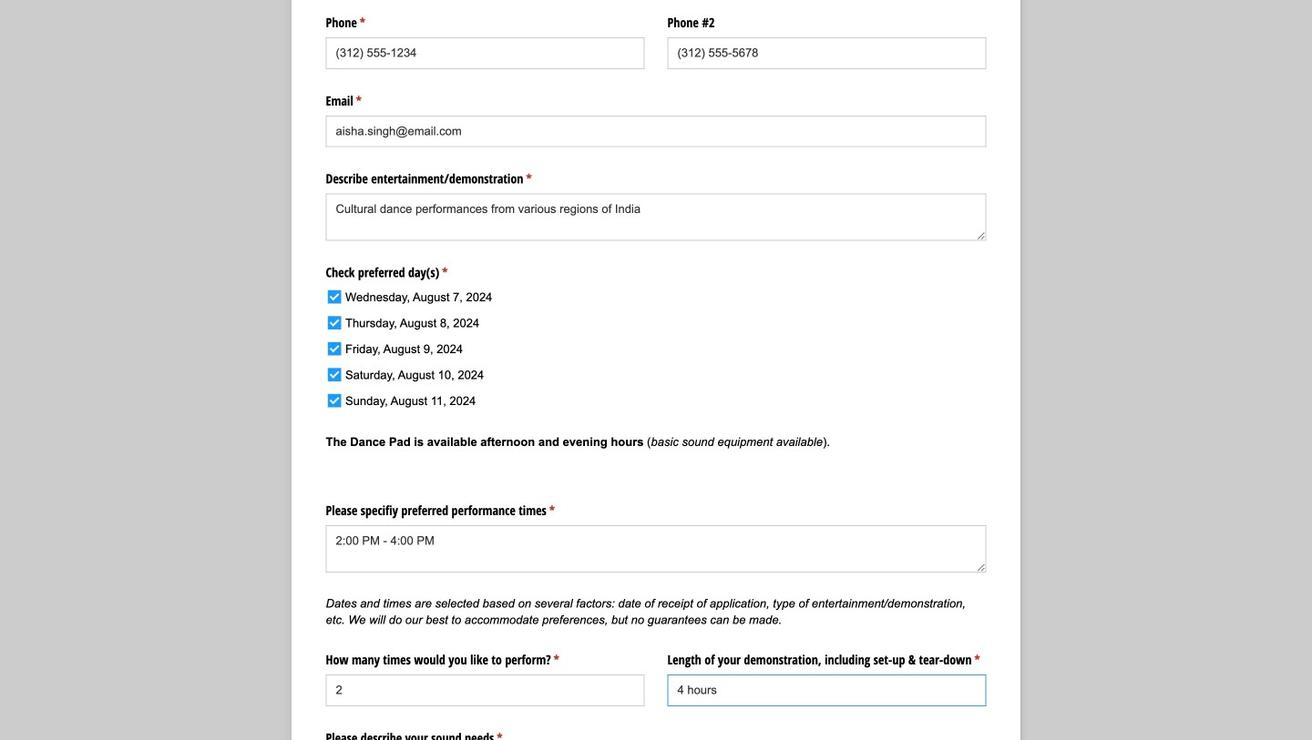 Task type: locate. For each thing, give the bounding box(es) containing it.
None text field
[[326, 37, 645, 69], [326, 194, 986, 241], [326, 526, 986, 573], [326, 675, 645, 707], [326, 37, 645, 69], [326, 194, 986, 241], [326, 526, 986, 573], [326, 675, 645, 707]]

None text field
[[667, 37, 986, 69], [326, 116, 986, 147], [667, 675, 986, 707], [667, 37, 986, 69], [326, 116, 986, 147], [667, 675, 986, 707]]



Task type: describe. For each thing, give the bounding box(es) containing it.
checkbox-group element
[[321, 283, 588, 417]]



Task type: vqa. For each thing, say whether or not it's contained in the screenshot.
CHECKBOX-GROUP element
yes



